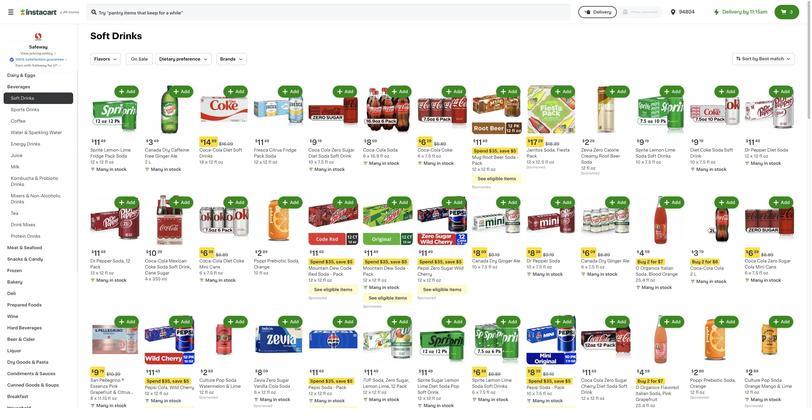 Task type: locate. For each thing, give the bounding box(es) containing it.
0 vertical spatial $ 4 59
[[638, 250, 650, 257]]

drink inside sprite sugar lemon lime diet soda pop soft drink 12 x 12 fl oz
[[428, 390, 439, 395]]

for for o organics italian soda, blood orange
[[651, 260, 658, 264]]

fl inside sprite lemon-lime fridge pack soda 12 x 12 fl oz
[[105, 160, 108, 164]]

2 horizontal spatial ale
[[623, 259, 630, 263]]

pink
[[109, 384, 118, 389], [663, 392, 672, 396]]

ml
[[162, 277, 167, 281]]

in for sprite lemon lime soda soft drinks 6 x 7.5 fl oz
[[492, 398, 496, 402]]

pack inside mountain dew soda - pack 12 x 12 fl oz
[[363, 272, 374, 276]]

stock down coca-cola soda 6 x 16.9 fl oz
[[388, 161, 400, 166]]

0 horizontal spatial $ 9 19
[[310, 139, 322, 146]]

see eligible items button down mug root beer soda - pack 12 x 12 fl oz
[[473, 174, 522, 184]]

$9.19 for dr pepper soda
[[544, 253, 555, 257]]

oz inside o organics italian soda, blood orange 25.4 fl oz
[[651, 278, 656, 283]]

1 buy 2 for $7 from the top
[[638, 260, 664, 264]]

coca- inside 'coca-cola mexican coke soda soft drink, cane sugar 4 x 355 ml'
[[145, 259, 158, 263]]

0 vertical spatial l
[[149, 160, 151, 164]]

0 vertical spatial 3
[[791, 10, 794, 14]]

in down dr pepper diet soda 12 x 12 fl oz
[[765, 161, 769, 166]]

save up pepsi soda - pack 10 x 7.5 fl oz
[[555, 379, 565, 384]]

x inside 7up soda, zero sugar, lemon lime, 12 pack 12 x 12 fl oz
[[369, 390, 371, 395]]

& up mineral
[[113, 390, 117, 395]]

1 horizontal spatial cherry
[[418, 272, 433, 276]]

1 vertical spatial o
[[636, 386, 640, 390]]

$6.39 original price: $6.89 element
[[418, 137, 468, 147], [200, 248, 249, 258], [746, 248, 795, 258], [473, 367, 522, 377]]

dew
[[330, 266, 339, 270], [384, 266, 394, 270]]

1 horizontal spatial cans
[[766, 265, 777, 269]]

cans
[[210, 265, 221, 269], [766, 265, 777, 269]]

goods
[[16, 360, 31, 364], [25, 383, 40, 387]]

8 up pepsi soda - pack 10 x 7.5 fl oz
[[531, 369, 536, 376]]

many in stock down pepsi soda - pack 12 x 12 fl oz
[[315, 399, 345, 403]]

0 horizontal spatial dew
[[330, 266, 339, 270]]

0 vertical spatial $7
[[659, 260, 664, 264]]

soft drinks up flavors dropdown button
[[90, 32, 142, 40]]

1 horizontal spatial wild
[[455, 266, 464, 270]]

1 horizontal spatial 79
[[700, 250, 704, 254]]

many down the 11.15
[[96, 404, 109, 408]]

1 vertical spatial l
[[695, 272, 697, 276]]

buy 2 for $7
[[638, 260, 664, 264], [638, 379, 664, 384]]

39 inside $ 10 39
[[157, 250, 162, 254]]

soda, inside o organics italian soda, blood orange 25.4 fl oz
[[636, 272, 648, 276]]

goods up condiments
[[16, 360, 31, 364]]

in for sprite sugar lemon lime diet soda pop soft drink 12 x 12 fl oz
[[437, 404, 441, 408]]

$ 4 59 for o organics italian soda, blood orange
[[638, 250, 650, 257]]

$ 9 19
[[310, 139, 322, 146], [638, 139, 650, 146], [692, 139, 704, 146]]

2 $7 from the top
[[659, 379, 664, 384]]

coca- for coca-cola diet soft drinks 18 x 12 fl oz
[[200, 148, 213, 152]]

stock for coca-cola cola 2 l
[[715, 279, 727, 284]]

many in stock down coca cola zero sugar diet soda soft drink 10 x 7.5 fl oz at the left top
[[315, 167, 345, 172]]

many down diet coke soda soft drink 10 x 7.5 fl oz
[[697, 167, 709, 172]]

wild inside pepsi zero sugar wild cherry 12 x 12 fl oz
[[455, 266, 464, 270]]

lemon inside 7up soda, zero sugar, lemon lime, 12 pack 12 x 12 fl oz
[[363, 384, 378, 389]]

0 horizontal spatial sparkling
[[29, 131, 48, 135]]

italian inside o organics italian soda, blood orange 25.4 fl oz
[[661, 266, 674, 270]]

2 horizontal spatial dr
[[746, 148, 751, 152]]

water & sparkling water link
[[4, 127, 73, 138]]

fl inside diet coke soda soft drink 10 x 7.5 fl oz
[[707, 160, 710, 164]]

pepper inside the dr pepper soda, 12 pack 12 x 12 fl oz
[[97, 259, 112, 263]]

coca- for coca-cola mexican coke soda soft drink, cane sugar 4 x 355 ml
[[145, 259, 158, 263]]

many down coca-cola coke 6 x 7.5 fl oz
[[424, 161, 436, 166]]

1 horizontal spatial culture
[[746, 378, 761, 383]]

3 $ 9 19 from the left
[[692, 139, 704, 146]]

$35, up pepsi soda - pack 12 x 12 fl oz
[[326, 379, 335, 384]]

soda,
[[544, 148, 556, 152], [113, 259, 125, 263], [288, 259, 300, 263], [636, 272, 648, 276], [373, 378, 385, 383], [725, 378, 736, 383], [650, 392, 662, 396]]

many down free
[[151, 167, 163, 172]]

$6.89
[[434, 142, 447, 146], [216, 253, 228, 257], [598, 253, 611, 257], [762, 253, 774, 257], [489, 372, 501, 377]]

zero inside coca cola zero sugar diet soda soft drink 10 x 7.5 fl oz
[[332, 148, 341, 152]]

product group containing 17
[[527, 84, 577, 171]]

see eligible items for 12
[[315, 288, 353, 292]]

u®
[[53, 64, 58, 67]]

coke inside diet coke soda soft drink 10 x 7.5 fl oz
[[701, 148, 712, 152]]

root inside mug root beer soda - pack 12 x 12 fl oz
[[483, 155, 493, 159]]

many in stock for coca-cola soda 6 x 16.9 fl oz
[[369, 161, 400, 166]]

earn with safeway for u®
[[16, 64, 58, 67]]

buy down $ 3 79 in the right of the page
[[693, 260, 701, 264]]

$9.19
[[489, 253, 500, 257], [544, 253, 555, 257], [544, 372, 555, 377]]

in down pepsi cola, wild cherry 12 x 12 fl oz
[[164, 399, 168, 403]]

$ 8 09 up canada dry ginger ale 10 x 7.5 fl oz
[[474, 250, 487, 257]]

many for pepsi soda - pack 12 x 12 fl oz
[[315, 399, 327, 403]]

mango
[[762, 384, 777, 389]]

$6.89 for coca-cola coke
[[434, 142, 447, 146]]

culture inside culture pop soda watermelon & lime 12 fl oz
[[200, 378, 215, 383]]

dry inside $ 6 09 $6.89 canada dry ginger ale 6 x 7.5 fl oz
[[599, 259, 607, 263]]

many for sprite sugar lemon lime diet soda pop soft drink 12 x 12 fl oz
[[424, 404, 436, 408]]

1 horizontal spatial pepper
[[533, 259, 549, 263]]

$ 11 49 up the 7up at the left of the page
[[365, 369, 379, 376]]

pop inside culture pop soda orange mango & lime 12 fl oz
[[762, 378, 771, 383]]

many for pepsi cola, wild cherry 12 x 12 fl oz
[[151, 399, 163, 403]]

1 horizontal spatial citrus
[[269, 148, 282, 152]]

stock for o organics italian soda, blood orange 25.4 fl oz
[[661, 286, 673, 290]]

fresca
[[254, 148, 268, 152]]

1 horizontal spatial beer
[[494, 155, 504, 159]]

zero
[[332, 148, 341, 152], [594, 148, 604, 152], [769, 259, 778, 263], [431, 266, 440, 270], [266, 378, 276, 383], [386, 378, 396, 383], [605, 378, 614, 383]]

soda inside coca cola zero sugar diet soda soft drink 10 x 7.5 fl oz
[[319, 154, 330, 158]]

pack inside the dr pepper soda, 12 pack 12 x 12 fl oz
[[90, 265, 101, 269]]

8 up the dr pepper soda 10 x 7.5 fl oz
[[531, 250, 536, 257]]

7.5 inside coca-cola diet coke mini cans 6 x 7.5 fl oz
[[207, 271, 213, 275]]

$ inside $ 2 29
[[583, 139, 585, 143]]

0 vertical spatial 59
[[646, 250, 650, 254]]

29 for 17
[[539, 139, 543, 143]]

fl inside culture pop soda orange mango & lime 12 fl oz
[[751, 390, 754, 395]]

wine link
[[4, 311, 73, 322]]

7.5 inside the dr pepper soda 10 x 7.5 fl oz
[[537, 265, 543, 269]]

1 horizontal spatial coca
[[582, 378, 593, 383]]

1 25.4 from the top
[[636, 278, 646, 283]]

coffee
[[11, 119, 25, 123]]

cola inside coca-cola diet coke mini cans 6 x 7.5 fl oz
[[213, 259, 222, 263]]

many down sprite sugar lemon lime diet soda pop soft drink 12 x 12 fl oz
[[424, 404, 436, 408]]

in for $ 9 79 $10.39 san pellegrino ® essenza pink grapefruit & citrus blend sparkling flavored mineral water
[[110, 404, 114, 408]]

11 up the dr pepper soda, 12 pack 12 x 12 fl oz
[[94, 250, 100, 257]]

fl
[[433, 154, 435, 158], [381, 154, 384, 158], [760, 154, 763, 158], [105, 160, 108, 164], [214, 160, 217, 164], [269, 160, 272, 164], [325, 160, 328, 164], [546, 160, 549, 164], [653, 160, 656, 164], [707, 160, 710, 164], [587, 166, 590, 170], [487, 167, 490, 172], [489, 265, 492, 269], [544, 265, 547, 269], [596, 265, 599, 269], [105, 271, 108, 275], [214, 271, 217, 275], [260, 271, 263, 275], [760, 271, 763, 275], [433, 278, 436, 282], [323, 278, 326, 283], [378, 278, 381, 283], [647, 278, 650, 283], [205, 390, 208, 395], [267, 390, 270, 395], [378, 390, 381, 395], [487, 390, 490, 395], [697, 390, 699, 395], [751, 390, 754, 395], [160, 392, 163, 396], [323, 392, 326, 396], [544, 392, 547, 396], [108, 396, 111, 401], [433, 396, 436, 401], [596, 396, 599, 401], [647, 404, 650, 408]]

0 vertical spatial goods
[[16, 360, 31, 364]]

lime inside sprite lemon lime soda soft drinks 6 x 7.5 fl oz
[[502, 378, 512, 383]]

fl inside coca-cola coke 6 x 7.5 fl oz
[[433, 154, 435, 158]]

0 vertical spatial wild
[[455, 266, 464, 270]]

fl inside $ 17 29 $18.39 jarritos soda, fiesta pack 12 x 12.5 fl oz
[[546, 160, 549, 164]]

0 vertical spatial organics
[[641, 266, 660, 270]]

dry down $6.09 original price: $6.89 'element'
[[599, 259, 607, 263]]

save
[[500, 149, 510, 153], [446, 260, 456, 264], [336, 260, 346, 264], [391, 260, 401, 264], [173, 379, 183, 384], [336, 379, 346, 384], [555, 379, 565, 384]]

fl inside 7up soda, zero sugar, lemon lime, 12 pack 12 x 12 fl oz
[[378, 390, 381, 395]]

fl inside the dr pepper soda 10 x 7.5 fl oz
[[544, 265, 547, 269]]

mountain inside mountain dew code red soda - pack 12 x 12 fl oz
[[309, 266, 329, 270]]

stock down coca-cola cola 2 l
[[715, 279, 727, 284]]

many in stock for dr pepper diet soda 12 x 12 fl oz
[[752, 161, 782, 166]]

dry
[[162, 148, 170, 152], [490, 259, 498, 263], [599, 259, 607, 263], [7, 360, 15, 364]]

grapefruit inside o organics flavored italian soda, pink grapefruit 25.4 fl oz
[[636, 398, 658, 402]]

1 vertical spatial citrus
[[118, 390, 130, 395]]

11 up red
[[312, 250, 319, 257]]

2 19 from the left
[[646, 139, 650, 143]]

1 19 from the left
[[318, 139, 322, 143]]

100%
[[15, 58, 25, 61]]

in for coca cola zero sugar diet soda soft drink 10 x 7.5 fl oz
[[328, 167, 332, 172]]

in for pepsi soda - pack 10 x 7.5 fl oz
[[546, 399, 550, 403]]

12
[[746, 154, 750, 158], [755, 154, 759, 158], [90, 160, 95, 164], [99, 160, 104, 164], [209, 160, 213, 164], [254, 160, 259, 164], [263, 160, 268, 164], [527, 160, 532, 164], [582, 166, 586, 170], [473, 167, 477, 172], [482, 167, 486, 172], [126, 259, 130, 263], [90, 271, 95, 275], [99, 271, 104, 275], [254, 271, 259, 275], [418, 278, 422, 282], [427, 278, 432, 282], [309, 278, 313, 283], [318, 278, 322, 283], [363, 278, 368, 283], [372, 278, 377, 283], [392, 384, 396, 389], [200, 390, 204, 395], [262, 390, 266, 395], [363, 390, 368, 395], [372, 390, 377, 395], [691, 390, 695, 395], [746, 390, 750, 395], [145, 392, 149, 396], [154, 392, 159, 396], [309, 392, 313, 396], [318, 392, 322, 396], [418, 396, 422, 401], [427, 396, 432, 401], [582, 396, 586, 401], [591, 396, 595, 401]]

49 inside '$ 3 49'
[[154, 139, 159, 143]]

water
[[11, 131, 23, 135], [50, 131, 62, 135], [126, 403, 139, 407]]

2 $8.39 original price: $9.19 element from the top
[[527, 367, 577, 377]]

7.5 inside coca cola zero sugar cola mini cans 6 x 7.5 fl oz
[[753, 271, 759, 275]]

stock down o organics italian soda, blood orange 25.4 fl oz
[[661, 286, 673, 290]]

None search field
[[86, 4, 571, 20]]

flavors
[[94, 57, 110, 61]]

see for fl
[[424, 288, 432, 292]]

4 down cane in the bottom of the page
[[145, 277, 148, 281]]

pepper for oz
[[752, 148, 767, 152]]

all stores link
[[20, 4, 80, 20]]

4 up o organics italian soda, blood orange 25.4 fl oz
[[640, 250, 645, 257]]

stock for diet coke soda soft drink 10 x 7.5 fl oz
[[715, 167, 727, 172]]

1 vertical spatial soft drinks
[[11, 96, 34, 100]]

best match
[[760, 57, 785, 61]]

soda inside zevia zero sugar vanilla cola soda 6 x 12 fl oz
[[280, 384, 290, 389]]

spend up the mug
[[474, 149, 488, 153]]

service type group
[[579, 6, 663, 18]]

oz inside coca cola zero sugar diet soda soft drink 10 x 7.5 fl oz
[[329, 160, 334, 164]]

coca-cola diet coke mini cans 6 x 7.5 fl oz
[[200, 259, 245, 275]]

diet inside dr pepper diet soda 12 x 12 fl oz
[[768, 148, 777, 152]]

dairy & eggs link
[[4, 70, 73, 81]]

safeway
[[29, 45, 48, 49], [32, 64, 47, 67]]

$9.19 up the dr pepper soda 10 x 7.5 fl oz
[[544, 253, 555, 257]]

1 horizontal spatial italian
[[661, 266, 674, 270]]

$6.39 original price: $6.89 element for zero
[[746, 248, 795, 258]]

0 horizontal spatial 3
[[149, 139, 153, 146]]

1 vertical spatial grapefruit
[[636, 398, 658, 402]]

0 vertical spatial flavored
[[661, 386, 680, 390]]

0 horizontal spatial prebiotic
[[268, 259, 287, 263]]

6 inside sprite lemon lime soda soft drinks 6 x 7.5 fl oz
[[473, 390, 475, 395]]

39 for sprite lemon lime soda soft drinks 6 x 7.5 fl oz
[[482, 370, 487, 373]]

many down vanilla
[[260, 398, 272, 402]]

sugar inside coca cola zero sugar diet soda soft drink 10 x 7.5 fl oz
[[343, 148, 355, 152]]

preference
[[177, 57, 201, 61]]

in down coca cola zero sugar cola mini cans 6 x 7.5 fl oz
[[765, 278, 769, 283]]

many for sprite lemon-lime fridge pack soda 12 x 12 fl oz
[[96, 167, 109, 172]]

drinks inside coca-cola diet soft drinks 18 x 12 fl oz
[[200, 154, 213, 158]]

sprite inside sprite lemon lime soda soft drinks 10 x 7.5 fl oz
[[636, 148, 649, 152]]

0 vertical spatial $ 8 09
[[474, 250, 487, 257]]

2 horizontal spatial beer
[[611, 154, 621, 158]]

items down mug root beer soda - pack 12 x 12 fl oz
[[504, 177, 517, 181]]

0 vertical spatial 79
[[700, 250, 704, 254]]

0 horizontal spatial 79
[[100, 370, 104, 373]]

coca- for coca-cola cola 2 l
[[691, 266, 704, 270]]

$9.19 for canada dry ginger ale
[[489, 253, 500, 257]]

6 inside zevia zero sugar vanilla cola soda 6 x 12 fl oz
[[254, 390, 257, 395]]

1 vertical spatial poppi prebiotic soda, orange 12 fl oz
[[691, 378, 736, 395]]

1 horizontal spatial prebiotic
[[704, 378, 723, 383]]

2 $ 4 59 from the top
[[638, 369, 650, 376]]

day
[[30, 50, 38, 55]]

stock down coca-cola diet coke mini cans 6 x 7.5 fl oz
[[224, 278, 236, 283]]

39 up coca-cola diet coke mini cans 6 x 7.5 fl oz
[[209, 250, 214, 254]]

1 vertical spatial 3
[[149, 139, 153, 146]]

juice link
[[4, 150, 73, 161]]

4 inside 'coca-cola mexican coke soda soft drink, cane sugar 4 x 355 ml'
[[145, 277, 148, 281]]

milk
[[11, 165, 19, 169]]

items for mountain dew code red soda - pack 12 x 12 fl oz
[[341, 288, 353, 292]]

Search field
[[87, 4, 570, 20]]

$ 11 49 up lemon-
[[92, 139, 106, 146]]

39 up coca cola zero sugar cola mini cans 6 x 7.5 fl oz
[[755, 250, 760, 254]]

items for mug root beer soda - pack 12 x 12 fl oz
[[504, 177, 517, 181]]

0 vertical spatial by
[[744, 10, 750, 14]]

1 vertical spatial poppi
[[691, 378, 703, 383]]

2 horizontal spatial 3
[[791, 10, 794, 14]]

2 buy 2 for $7 from the top
[[638, 379, 664, 384]]

instacart logo image
[[20, 8, 57, 16]]

view
[[20, 52, 29, 55]]

1 vertical spatial prebiotic
[[704, 378, 723, 383]]

zevia up vanilla
[[254, 378, 265, 383]]

in down canada dry caffeine free ginger ale 2 l
[[164, 167, 168, 172]]

stock for 7up soda, zero sugar, lemon lime, 12 pack 12 x 12 fl oz
[[388, 398, 400, 402]]

see down mug root beer soda - pack 12 x 12 fl oz
[[478, 177, 487, 181]]

root right the mug
[[483, 155, 493, 159]]

meat & seafood
[[7, 246, 42, 250]]

🦃
[[7, 50, 13, 55]]

1 29 from the left
[[539, 139, 543, 143]]

see eligible items button for oz
[[418, 285, 468, 295]]

on
[[131, 57, 138, 61]]

2 horizontal spatial pepper
[[752, 148, 767, 152]]

fl inside mountain dew soda - pack 12 x 12 fl oz
[[378, 278, 381, 283]]

eligible down mountain dew code red soda - pack 12 x 12 fl oz
[[324, 288, 340, 292]]

1 vertical spatial $7
[[659, 379, 664, 384]]

coffee link
[[4, 115, 73, 127]]

many down culture pop soda orange mango & lime 12 fl oz
[[752, 398, 764, 402]]

2 $ 9 19 from the left
[[638, 139, 650, 146]]

& left "pasta"
[[32, 360, 35, 364]]

3 for $ 3 79
[[695, 250, 699, 257]]

1 $8.39 original price: $9.19 element from the top
[[527, 248, 577, 258]]

hard beverages link
[[4, 322, 73, 334]]

cherry inside coca cola zero sugar cherry diet soda soft drink 12 x 12 fl oz
[[582, 384, 596, 389]]

1 horizontal spatial zevia
[[582, 148, 593, 152]]

bakery
[[7, 280, 22, 284]]

8 left the 11.15
[[90, 396, 93, 401]]

many down dr pepper diet soda 12 x 12 fl oz
[[752, 161, 764, 166]]

1 $ 8 39 from the top
[[528, 250, 541, 257]]

sprite for sprite lemon lime soda soft drinks 6 x 7.5 fl oz
[[473, 378, 485, 383]]

zero inside zevia zero sugar vanilla cola soda 6 x 12 fl oz
[[266, 378, 276, 383]]

sprite inside sprite sugar lemon lime diet soda pop soft drink 12 x 12 fl oz
[[418, 378, 431, 383]]

snacks & candy
[[7, 257, 43, 261]]

many down the dr pepper soda, 12 pack 12 x 12 fl oz
[[96, 278, 109, 282]]

1 horizontal spatial ginger
[[499, 259, 513, 263]]

2 organics from the top
[[641, 386, 660, 390]]

0 horizontal spatial poppi prebiotic soda, orange 12 fl oz
[[254, 259, 300, 275]]

many in stock down o organics italian soda, blood orange 25.4 fl oz
[[642, 286, 673, 290]]

$ inside $ 17 29 $18.39 jarritos soda, fiesta pack 12 x 12.5 fl oz
[[528, 139, 531, 143]]

mountain
[[309, 266, 329, 270], [363, 266, 383, 270]]

stock for pepsi cola, wild cherry 12 x 12 fl oz
[[169, 399, 181, 403]]

coke
[[442, 148, 453, 152], [701, 148, 712, 152], [233, 259, 245, 263], [145, 265, 156, 269]]

39 up the dr pepper soda 10 x 7.5 fl oz
[[536, 250, 541, 254]]

$6.89 for coca cola zero sugar cola mini cans
[[762, 253, 774, 257]]

0 horizontal spatial zevia
[[254, 378, 265, 383]]

2 mini from the left
[[756, 265, 765, 269]]

1 vertical spatial beverages
[[19, 326, 42, 330]]

0 vertical spatial coca
[[309, 148, 320, 152]]

0 vertical spatial grapefruit
[[90, 390, 112, 395]]

many in stock down sprite lemon-lime fridge pack soda 12 x 12 fl oz
[[96, 167, 127, 172]]

many in stock for coca-cola cola 2 l
[[697, 279, 727, 284]]

1 mountain from the left
[[309, 266, 329, 270]]

pepper inside the dr pepper soda 10 x 7.5 fl oz
[[533, 259, 549, 263]]

stock down pepsi soda - pack 12 x 12 fl oz
[[333, 399, 345, 403]]

$6.39 original price: $6.89 element for lime
[[473, 367, 522, 377]]

& down milk link at the top left of the page
[[35, 176, 38, 181]]

sugar inside 'coca-cola mexican coke soda soft drink, cane sugar 4 x 355 ml'
[[157, 271, 170, 275]]

2 o from the top
[[636, 386, 640, 390]]

kombucha & probiotic drinks
[[11, 176, 58, 187]]

soft inside sprite lemon lime soda soft drinks 6 x 7.5 fl oz
[[485, 384, 493, 389]]

59 up blood
[[646, 250, 650, 254]]

beverages inside "link"
[[7, 85, 30, 89]]

o for o organics flavored italian soda, pink grapefruit 25.4 fl oz
[[636, 386, 640, 390]]

zevia zero sugar vanilla cola soda 6 x 12 fl oz
[[254, 378, 290, 395]]

zero inside zevia zero calorie creamy root beer soda 12 fl oz
[[594, 148, 604, 152]]

add
[[127, 90, 135, 94], [181, 90, 190, 94], [236, 90, 245, 94], [290, 90, 299, 94], [345, 90, 354, 94], [400, 90, 408, 94], [454, 90, 463, 94], [509, 90, 518, 94], [563, 90, 572, 94], [618, 90, 627, 94], [673, 90, 681, 94], [727, 90, 736, 94], [782, 90, 791, 94], [127, 200, 135, 205], [181, 200, 190, 205], [236, 200, 245, 205], [290, 200, 299, 205], [345, 200, 354, 205], [400, 200, 408, 205], [454, 200, 463, 205], [509, 200, 518, 205], [563, 200, 572, 205], [618, 200, 627, 205], [673, 200, 681, 205], [727, 200, 736, 205], [782, 200, 791, 205], [127, 320, 135, 324], [181, 320, 190, 324], [236, 320, 245, 324], [290, 320, 299, 324], [345, 320, 354, 324], [400, 320, 408, 324], [454, 320, 463, 324], [509, 320, 518, 324], [563, 320, 572, 324], [618, 320, 627, 324], [673, 320, 681, 324], [727, 320, 736, 324], [782, 320, 791, 324]]

2 horizontal spatial coca
[[746, 259, 757, 263]]

$7
[[659, 260, 664, 264], [659, 379, 664, 384]]

dry down liquor
[[7, 360, 15, 364]]

1 horizontal spatial fridge
[[283, 148, 297, 152]]

2 horizontal spatial $ 9 19
[[692, 139, 704, 146]]

fiesta
[[557, 148, 570, 152]]

0 vertical spatial soft drinks
[[90, 32, 142, 40]]

in down culture pop soda orange mango & lime 12 fl oz
[[765, 398, 769, 402]]

dr inside the dr pepper soda, 12 pack 12 x 12 fl oz
[[90, 259, 95, 263]]

1 vertical spatial goods
[[25, 383, 40, 387]]

ginger down $6.09 original price: $6.89 'element'
[[608, 259, 622, 263]]

4 for o organics flavored italian soda, pink grapefruit
[[640, 369, 645, 376]]

$ 4 59 up blood
[[638, 250, 650, 257]]

1 vertical spatial 4
[[145, 277, 148, 281]]

spend up pepsi soda - pack 10 x 7.5 fl oz
[[529, 379, 543, 384]]

1 vertical spatial $ 8 39
[[528, 369, 541, 376]]

zevia inside zevia zero calorie creamy root beer soda 12 fl oz
[[582, 148, 593, 152]]

many down sprite lemon lime soda soft drinks 6 x 7.5 fl oz
[[479, 398, 491, 402]]

sponsored badge image
[[527, 166, 545, 169], [582, 172, 600, 175], [473, 186, 491, 189], [418, 297, 436, 300], [309, 297, 327, 300], [363, 305, 382, 308], [200, 396, 218, 399], [691, 396, 709, 399], [254, 404, 272, 408], [746, 404, 764, 408]]

3 19 from the left
[[700, 139, 704, 143]]

1 vertical spatial italian
[[636, 392, 649, 396]]

0 vertical spatial fridge
[[283, 148, 297, 152]]

sprite lemon lime soda soft drinks 10 x 7.5 fl oz
[[636, 148, 676, 164]]

many in stock for coca-cola coke 6 x 7.5 fl oz
[[424, 161, 454, 166]]

x inside diet coke soda soft drink 10 x 7.5 fl oz
[[697, 160, 699, 164]]

coca- for coca-cola coke 6 x 7.5 fl oz
[[418, 148, 431, 152]]

in for coca-cola coke 6 x 7.5 fl oz
[[437, 161, 441, 166]]

ale inside canada dry ginger ale 10 x 7.5 fl oz
[[514, 259, 521, 263]]

dew for code
[[330, 266, 339, 270]]

29 inside $ 2 29
[[591, 139, 595, 143]]

11 up pepsi soda - pack 12 x 12 fl oz
[[312, 369, 319, 376]]

stock for dr pepper soda, 12 pack 12 x 12 fl oz
[[115, 278, 127, 282]]

stock for coca-cola coke 6 x 7.5 fl oz
[[442, 161, 454, 166]]

many in stock for mountain dew soda - pack 12 x 12 fl oz
[[369, 286, 400, 290]]

for up blood
[[651, 260, 658, 264]]

many down blood
[[642, 286, 655, 290]]

1 horizontal spatial dr
[[527, 259, 532, 263]]

many in stock for dr pepper soda, 12 pack 12 x 12 fl oz
[[96, 278, 127, 282]]

$ 8 09 inside '$8.09 original price: $9.19' element
[[474, 250, 487, 257]]

0 horizontal spatial 19
[[318, 139, 322, 143]]

buy 2 for $7 for o organics italian soda, blood orange
[[638, 260, 664, 264]]

0 horizontal spatial poppi
[[254, 259, 266, 263]]

$9.79 original price: $10.39 element
[[90, 367, 140, 377]]

1 horizontal spatial sparkling
[[104, 396, 123, 401]]

12 inside $ 17 29 $18.39 jarritos soda, fiesta pack 12 x 12.5 fl oz
[[527, 160, 532, 164]]

$8.39 original price: $9.19 element for dr pepper soda
[[527, 248, 577, 258]]

view pricing policy
[[20, 52, 53, 55]]

culture for culture pop soda orange mango & lime 12 fl oz
[[746, 378, 761, 383]]

49 up sprite sugar lemon lime diet soda pop soft drink 12 x 12 fl oz
[[428, 370, 433, 373]]

blend
[[90, 396, 103, 401]]

9 up coca cola zero sugar diet soda soft drink 10 x 7.5 fl oz at the left top
[[312, 139, 317, 146]]

1 culture from the left
[[200, 378, 215, 383]]

49 up mountain dew code red soda - pack 12 x 12 fl oz
[[319, 250, 324, 254]]

many in stock down pepsi cola, wild cherry 12 x 12 fl oz
[[151, 399, 181, 403]]

2 horizontal spatial water
[[126, 403, 139, 407]]

$ 6 39 up coca-cola diet coke mini cans 6 x 7.5 fl oz
[[201, 250, 214, 257]]

$ inside $ 3 79
[[692, 250, 695, 254]]

cola inside coca-cola soda 6 x 16.9 fl oz
[[377, 148, 386, 152]]

-
[[517, 155, 519, 159], [407, 266, 409, 270], [330, 272, 332, 276], [334, 386, 335, 390], [552, 386, 554, 390]]

2 29 from the left
[[591, 139, 595, 143]]

fl inside coca cola zero sugar cherry diet soda soft drink 12 x 12 fl oz
[[596, 396, 599, 401]]

stock for $ 6 09 $6.89 canada dry ginger ale 6 x 7.5 fl oz
[[606, 272, 618, 276]]

in
[[437, 161, 441, 166], [383, 161, 387, 166], [765, 161, 769, 166], [110, 167, 114, 172], [164, 167, 168, 172], [328, 167, 332, 172], [710, 167, 714, 172], [546, 272, 550, 276], [601, 272, 605, 276], [110, 278, 114, 282], [219, 278, 223, 283], [765, 278, 769, 283], [710, 279, 714, 284], [383, 286, 387, 290], [656, 286, 660, 290], [273, 398, 277, 402], [383, 398, 387, 402], [492, 398, 496, 402], [765, 398, 769, 402], [164, 399, 168, 403], [328, 399, 332, 403], [546, 399, 550, 403], [110, 404, 114, 408], [437, 404, 441, 408]]

1 horizontal spatial 3
[[695, 250, 699, 257]]

buy 2 for $7 up blood
[[638, 260, 664, 264]]

2 59 from the top
[[646, 370, 650, 373]]

99
[[212, 139, 217, 143]]

0 horizontal spatial 29
[[539, 139, 543, 143]]

buy for coca-
[[693, 260, 701, 264]]

2 $ 8 39 from the top
[[528, 369, 541, 376]]

1 vertical spatial sparkling
[[104, 396, 123, 401]]

$ 4 59 up o organics flavored italian soda, pink grapefruit 25.4 fl oz
[[638, 369, 650, 376]]

many for culture pop soda orange mango & lime 12 fl oz
[[752, 398, 764, 402]]

candy
[[29, 257, 43, 261]]

lists link
[[4, 14, 73, 26]]

2 culture from the left
[[746, 378, 761, 383]]

1 vertical spatial organics
[[641, 386, 660, 390]]

0 vertical spatial pink
[[109, 384, 118, 389]]

zero inside pepsi zero sugar wild cherry 12 x 12 fl oz
[[431, 266, 440, 270]]

tea
[[11, 211, 18, 215]]

mixers & non-alcoholic drinks link
[[4, 190, 73, 208]]

many in stock for canada dry caffeine free ginger ale 2 l
[[151, 167, 181, 172]]

0 horizontal spatial citrus
[[118, 390, 130, 395]]

11 up the fresca
[[258, 139, 264, 146]]

flavors button
[[90, 53, 121, 65]]

protein
[[11, 234, 26, 238]]

0 horizontal spatial flavored
[[90, 403, 109, 407]]

1 cans from the left
[[210, 265, 221, 269]]

1 vertical spatial fridge
[[90, 154, 104, 158]]

oz inside culture pop soda orange mango & lime 12 fl oz
[[755, 390, 760, 395]]

diet inside coca-cola diet coke mini cans 6 x 7.5 fl oz
[[224, 259, 232, 263]]

pepsi cola, wild cherry 12 x 12 fl oz
[[145, 386, 195, 396]]

energy drinks
[[11, 142, 40, 146]]

2 horizontal spatial cherry
[[582, 384, 596, 389]]

many for dr pepper diet soda 12 x 12 fl oz
[[752, 161, 764, 166]]

in down sprite lemon-lime fridge pack soda 12 x 12 fl oz
[[110, 167, 114, 172]]

view pricing policy link
[[20, 51, 56, 56]]

eligible down mug root beer soda - pack 12 x 12 fl oz
[[488, 177, 503, 181]]

cola for coca cola zero sugar diet soda soft drink 10 x 7.5 fl oz
[[321, 148, 331, 152]]

0 horizontal spatial dr
[[90, 259, 95, 263]]

in down coca-cola soda 6 x 16.9 fl oz
[[383, 161, 387, 166]]

$8.39 original price: $9.19 element up the dr pepper soda 10 x 7.5 fl oz
[[527, 248, 577, 258]]

19 up coca cola zero sugar diet soda soft drink 10 x 7.5 fl oz at the left top
[[318, 139, 322, 143]]

buy
[[638, 260, 647, 264], [693, 260, 701, 264], [638, 379, 647, 384]]

2 mountain from the left
[[363, 266, 383, 270]]

cherry for 11
[[582, 384, 596, 389]]

soda inside coca-cola soda 6 x 16.9 fl oz
[[387, 148, 398, 152]]

$8.39 original price: $9.19 element
[[527, 248, 577, 258], [527, 367, 577, 377]]

49 up dr pepper diet soda 12 x 12 fl oz
[[756, 139, 761, 143]]

0 vertical spatial sparkling
[[29, 131, 48, 135]]

1 horizontal spatial canada
[[473, 259, 489, 263]]

pop inside sprite sugar lemon lime diet soda pop soft drink 12 x 12 fl oz
[[451, 384, 460, 389]]

stock down '8 x 11.15 fl oz'
[[115, 404, 127, 408]]

1 vertical spatial buy 2 for $7
[[638, 379, 664, 384]]

1 horizontal spatial delivery
[[723, 10, 743, 14]]

2 25.4 from the top
[[636, 404, 646, 408]]

x inside dr pepper diet soda 12 x 12 fl oz
[[751, 154, 754, 158]]

cola for coca cola zero sugar cherry diet soda soft drink 12 x 12 fl oz
[[594, 378, 604, 383]]

& inside kombucha & probiotic drinks
[[35, 176, 38, 181]]

1 horizontal spatial ale
[[514, 259, 521, 263]]

vanilla
[[254, 384, 268, 389]]

in for dr pepper soda 10 x 7.5 fl oz
[[546, 272, 550, 276]]

product group
[[90, 84, 140, 174], [145, 84, 195, 174], [200, 84, 249, 165], [254, 84, 304, 165], [309, 84, 359, 174], [363, 84, 413, 168], [418, 84, 468, 168], [473, 84, 522, 191], [527, 84, 577, 171], [582, 84, 632, 177], [636, 84, 686, 165], [691, 84, 741, 174], [746, 84, 795, 168], [90, 195, 140, 285], [145, 195, 195, 282], [200, 195, 249, 285], [254, 195, 304, 276], [309, 195, 359, 301], [363, 195, 413, 310], [418, 195, 468, 301], [473, 195, 522, 270], [527, 195, 577, 279], [582, 195, 632, 279], [636, 195, 686, 292], [691, 195, 741, 286], [746, 195, 795, 285], [90, 315, 140, 408], [145, 315, 195, 408], [200, 315, 249, 401], [254, 315, 304, 408], [309, 315, 359, 408], [363, 315, 413, 404], [418, 315, 468, 408], [473, 315, 522, 404], [527, 315, 577, 408], [582, 315, 632, 402], [636, 315, 686, 408], [691, 315, 741, 401], [746, 315, 795, 408]]

stock down coca cola zero sugar cola mini cans 6 x 7.5 fl oz
[[770, 278, 782, 283]]

1 o from the top
[[636, 266, 640, 270]]

poppi prebiotic soda, orange 12 fl oz
[[254, 259, 300, 275], [691, 378, 736, 395]]

pepper inside dr pepper diet soda 12 x 12 fl oz
[[752, 148, 767, 152]]

stock for dr pepper soda 10 x 7.5 fl oz
[[551, 272, 563, 276]]

1 vertical spatial 25.4
[[636, 404, 646, 408]]

soft
[[90, 32, 110, 40], [11, 96, 20, 100], [233, 148, 242, 152], [725, 148, 734, 152], [331, 154, 340, 158], [648, 154, 657, 158], [169, 265, 178, 269], [485, 384, 493, 389], [619, 384, 628, 389], [418, 390, 427, 395]]

produce
[[7, 62, 26, 66]]

soda, inside $ 17 29 $18.39 jarritos soda, fiesta pack 12 x 12.5 fl oz
[[544, 148, 556, 152]]

$18.39
[[546, 142, 560, 146]]

0 horizontal spatial wild
[[170, 386, 179, 390]]

$ 9 19 up diet coke soda soft drink 10 x 7.5 fl oz
[[692, 139, 704, 146]]

many in stock for $ 6 09 $6.89 canada dry ginger ale 6 x 7.5 fl oz
[[588, 272, 618, 276]]

mountain right code
[[363, 266, 383, 270]]

2 cans from the left
[[766, 265, 777, 269]]

soft drinks up sports drinks
[[11, 96, 34, 100]]

coke inside 'coca-cola mexican coke soda soft drink, cane sugar 4 x 355 ml'
[[145, 265, 156, 269]]

1 organics from the top
[[641, 266, 660, 270]]

Best match Sort by field
[[733, 53, 795, 65]]

1 $ 9 19 from the left
[[310, 139, 322, 146]]

beer & cider
[[7, 337, 35, 341]]

$ 8 39 for dr pepper soda
[[528, 250, 541, 257]]

1 vertical spatial 79
[[100, 370, 104, 373]]

$ 11 49 up the fresca
[[255, 139, 270, 146]]

coca
[[309, 148, 320, 152], [746, 259, 757, 263], [582, 378, 593, 383]]

39
[[427, 139, 432, 143], [157, 250, 162, 254], [209, 250, 214, 254], [536, 250, 541, 254], [755, 250, 760, 254], [482, 370, 487, 373], [536, 370, 541, 373]]

sugar inside zevia zero sugar vanilla cola soda 6 x 12 fl oz
[[277, 378, 289, 383]]

0 horizontal spatial ginger
[[155, 154, 170, 158]]

items down pepsi zero sugar wild cherry 12 x 12 fl oz
[[450, 288, 462, 292]]

canada inside canada dry caffeine free ginger ale 2 l
[[145, 148, 161, 152]]

spend $35, save $5
[[474, 149, 517, 153], [420, 260, 462, 264], [311, 260, 353, 264], [365, 260, 408, 264], [147, 379, 189, 384], [311, 379, 353, 384], [529, 379, 571, 384]]

1 vertical spatial $8.39 original price: $9.19 element
[[527, 367, 577, 377]]

1 horizontal spatial 29
[[591, 139, 595, 143]]

diet coke soda soft drink 10 x 7.5 fl oz
[[691, 148, 734, 164]]

2 vertical spatial 3
[[695, 250, 699, 257]]

fl inside the dr pepper soda, 12 pack 12 x 12 fl oz
[[105, 271, 108, 275]]

pack inside mountain dew code red soda - pack 12 x 12 fl oz
[[333, 272, 344, 276]]

$9.19 for spend $35, save $5
[[544, 372, 555, 377]]

7.5 inside sprite lemon lime soda soft drinks 10 x 7.5 fl oz
[[646, 160, 652, 164]]

1 mini from the left
[[200, 265, 209, 269]]

1 $ 4 59 from the top
[[638, 250, 650, 257]]

59 for o organics flavored italian soda, pink grapefruit
[[646, 370, 650, 373]]

pack inside fresca citrus fridge pack soda 12 x 12 fl oz
[[254, 154, 264, 158]]

fl inside mountain dew code red soda - pack 12 x 12 fl oz
[[323, 278, 326, 283]]

policy
[[42, 52, 53, 55]]

coca-
[[418, 148, 431, 152], [200, 148, 213, 152], [363, 148, 377, 152], [145, 259, 158, 263], [200, 259, 213, 263], [691, 266, 704, 270]]

$ 8 39 up the dr pepper soda 10 x 7.5 fl oz
[[528, 250, 541, 257]]

1 horizontal spatial $ 8 09
[[474, 250, 487, 257]]

2 horizontal spatial 09
[[591, 250, 596, 254]]

11
[[94, 139, 100, 146], [258, 139, 264, 146], [476, 139, 482, 146], [749, 139, 755, 146], [94, 250, 100, 257], [422, 250, 428, 257], [312, 250, 319, 257], [367, 250, 373, 257], [422, 369, 428, 376], [149, 369, 155, 376], [312, 369, 319, 376], [367, 369, 373, 376], [585, 369, 592, 376]]

beer inside zevia zero calorie creamy root beer soda 12 fl oz
[[611, 154, 621, 158]]

for up o organics flavored italian soda, pink grapefruit 25.4 fl oz
[[651, 379, 658, 384]]

x inside 'coca-cola mexican coke soda soft drink, cane sugar 4 x 355 ml'
[[149, 277, 151, 281]]

many for pepsi soda - pack 10 x 7.5 fl oz
[[533, 399, 545, 403]]

2 dew from the left
[[384, 266, 394, 270]]

eggs
[[25, 73, 35, 77]]

soft drinks
[[90, 32, 142, 40], [11, 96, 34, 100]]

spend up mountain dew soda - pack 12 x 12 fl oz
[[365, 260, 379, 264]]

many in stock down canada dry caffeine free ginger ale 2 l
[[151, 167, 181, 172]]

zero inside 7up soda, zero sugar, lemon lime, 12 pack 12 x 12 fl oz
[[386, 378, 396, 383]]

non-
[[30, 194, 41, 198]]

49 up coca cola zero sugar cherry diet soda soft drink 12 x 12 fl oz
[[592, 370, 597, 373]]

29 right 17
[[539, 139, 543, 143]]

2
[[585, 139, 590, 146], [145, 160, 148, 164], [258, 250, 262, 257], [648, 260, 650, 264], [702, 260, 705, 264], [691, 272, 694, 276], [203, 369, 208, 376], [695, 369, 699, 376], [749, 369, 754, 376], [648, 379, 650, 384]]

$ 6 39 for sprite lemon lime soda soft drinks 6 x 7.5 fl oz
[[474, 369, 487, 376]]

root
[[600, 154, 610, 158], [483, 155, 493, 159]]

jarritos
[[527, 148, 543, 152]]

1 59 from the top
[[646, 250, 650, 254]]

1 $7 from the top
[[659, 260, 664, 264]]

1 horizontal spatial water
[[50, 131, 62, 135]]

x inside pepsi zero sugar wild cherry 12 x 12 fl oz
[[424, 278, 426, 282]]

see eligible items down mountain dew code red soda - pack 12 x 12 fl oz
[[315, 288, 353, 292]]

0 vertical spatial o
[[636, 266, 640, 270]]

many in stock down the dr pepper soda, 12 pack 12 x 12 fl oz
[[96, 278, 127, 282]]

1 dew from the left
[[330, 266, 339, 270]]

energy
[[11, 142, 26, 146]]

1 horizontal spatial pop
[[451, 384, 460, 389]]

essenza
[[90, 384, 108, 389]]

stock for sprite lemon-lime fridge pack soda 12 x 12 fl oz
[[115, 167, 127, 172]]

beer & cider link
[[4, 334, 73, 345]]

fl inside zevia zero calorie creamy root beer soda 12 fl oz
[[587, 166, 590, 170]]

1 horizontal spatial grapefruit
[[636, 398, 658, 402]]

juice
[[11, 153, 22, 158]]

0 horizontal spatial italian
[[636, 392, 649, 396]]

$ 6 39 up coca cola zero sugar cola mini cans 6 x 7.5 fl oz
[[747, 250, 760, 257]]

1 horizontal spatial dew
[[384, 266, 394, 270]]

x inside the dr pepper soda, 12 pack 12 x 12 fl oz
[[96, 271, 98, 275]]

in for canada dry caffeine free ginger ale 2 l
[[164, 167, 168, 172]]

in down pepsi soda - pack 12 x 12 fl oz
[[328, 399, 332, 403]]



Task type: describe. For each thing, give the bounding box(es) containing it.
dr for dr pepper soda 10 x 7.5 fl oz
[[527, 259, 532, 263]]

29 for 2
[[591, 139, 595, 143]]

& inside "link"
[[32, 360, 35, 364]]

cola for coca-cola coke 6 x 7.5 fl oz
[[431, 148, 441, 152]]

many for dr pepper soda 10 x 7.5 fl oz
[[533, 272, 545, 276]]

x inside $ 17 29 $18.39 jarritos soda, fiesta pack 12 x 12.5 fl oz
[[533, 160, 535, 164]]

& up energy drinks
[[24, 131, 28, 135]]

canada dry ginger ale 10 x 7.5 fl oz
[[473, 259, 521, 269]]

lists
[[17, 17, 27, 22]]

dry inside canada dry ginger ale 10 x 7.5 fl oz
[[490, 259, 498, 263]]

soda inside the dr pepper soda 10 x 7.5 fl oz
[[550, 259, 561, 263]]

prepared foods
[[7, 303, 42, 307]]

stock for zevia zero sugar vanilla cola soda 6 x 12 fl oz
[[278, 398, 290, 402]]

soda inside mountain dew code red soda - pack 12 x 12 fl oz
[[318, 272, 329, 276]]

🦃 turkey day essentials link
[[4, 47, 73, 58]]

items down mountain dew soda - pack 12 x 12 fl oz
[[395, 296, 408, 300]]

$8.09 original price: $9.19 element
[[473, 248, 522, 258]]

cola for coca cola zero sugar cola mini cans 6 x 7.5 fl oz
[[758, 259, 768, 263]]

0 horizontal spatial $ 8 09
[[255, 369, 268, 376]]

soft inside 'coca-cola mexican coke soda soft drink, cane sugar 4 x 355 ml'
[[169, 265, 178, 269]]

$ 2 29
[[583, 139, 595, 146]]

dry inside "link"
[[7, 360, 15, 364]]

$17.29 original price: $18.39 element
[[527, 137, 577, 147]]

- inside mountain dew code red soda - pack 12 x 12 fl oz
[[330, 272, 332, 276]]

pack inside pepsi soda - pack 12 x 12 fl oz
[[337, 386, 347, 390]]

in for sprite lemon-lime fridge pack soda 12 x 12 fl oz
[[110, 167, 114, 172]]

$ 11 49 up pepsi soda - pack 12 x 12 fl oz
[[310, 369, 324, 376]]

drinks inside sprite lemon lime soda soft drinks 10 x 7.5 fl oz
[[658, 154, 672, 158]]

best
[[760, 57, 770, 61]]

see eligible items for fl
[[478, 177, 517, 181]]

spend $35, save $5 up mountain dew soda - pack 12 x 12 fl oz
[[365, 260, 408, 264]]

$6.89 for sprite lemon lime soda soft drinks
[[489, 372, 501, 377]]

94804 button
[[670, 4, 706, 20]]

11 up sprite lemon-lime fridge pack soda 12 x 12 fl oz
[[94, 139, 100, 146]]

probiotic
[[39, 176, 58, 181]]

11 up pepsi cola, wild cherry 12 x 12 fl oz
[[149, 369, 155, 376]]

oz inside the dr pepper soda, 12 pack 12 x 12 fl oz
[[109, 271, 114, 275]]

$6.39 original price: $6.89 element for coke
[[418, 137, 468, 147]]

spend up pepsi zero sugar wild cherry 12 x 12 fl oz
[[420, 260, 434, 264]]

pop for watermelon
[[216, 378, 225, 383]]

9 for sprite lemon lime soda soft drinks
[[640, 139, 645, 146]]

coke inside coca-cola coke 6 x 7.5 fl oz
[[442, 148, 453, 152]]

8 up vanilla
[[258, 369, 263, 376]]

7.5 inside diet coke soda soft drink 10 x 7.5 fl oz
[[700, 160, 706, 164]]

many in stock for pepsi cola, wild cherry 12 x 12 fl oz
[[151, 399, 181, 403]]

many for canada dry caffeine free ginger ale 2 l
[[151, 167, 163, 172]]

by for delivery
[[744, 10, 750, 14]]

many for coca-cola soda 6 x 16.9 fl oz
[[369, 161, 382, 166]]

lemon inside sprite lemon lime soda soft drinks 6 x 7.5 fl oz
[[486, 378, 501, 383]]

eligible down mountain dew soda - pack 12 x 12 fl oz
[[378, 296, 394, 300]]

culture pop soda orange mango & lime 12 fl oz
[[746, 378, 793, 395]]

0 horizontal spatial soft drinks
[[11, 96, 34, 100]]

sprite sugar lemon lime diet soda pop soft drink 12 x 12 fl oz
[[418, 378, 460, 401]]

$ 11 49 up cola,
[[146, 369, 160, 376]]

watermelon
[[200, 384, 225, 389]]

$ 11 49 up coca cola zero sugar cherry diet soda soft drink 12 x 12 fl oz
[[583, 369, 597, 376]]

mixes
[[23, 223, 35, 227]]

earn with safeway for u® link
[[16, 63, 61, 68]]

stock for culture pop soda orange mango & lime 12 fl oz
[[770, 398, 782, 402]]

coca-cola soda 6 x 16.9 fl oz
[[363, 148, 398, 158]]

94804
[[680, 10, 695, 14]]

x inside pepsi cola, wild cherry 12 x 12 fl oz
[[151, 392, 153, 396]]

soft inside coca-cola diet soft drinks 18 x 12 fl oz
[[233, 148, 242, 152]]

eligible for fl
[[488, 177, 503, 181]]

4 for o organics italian soda, blood orange
[[640, 250, 645, 257]]

stock for dr pepper diet soda 12 x 12 fl oz
[[770, 161, 782, 166]]

x inside sprite lemon-lime fridge pack soda 12 x 12 fl oz
[[96, 160, 98, 164]]

& left cider
[[18, 337, 22, 341]]

mug
[[473, 155, 482, 159]]

safeway logo image
[[33, 31, 44, 43]]

100% satisfaction guarantee
[[15, 58, 64, 61]]

satisfaction
[[25, 58, 46, 61]]

many in stock for sprite sugar lemon lime diet soda pop soft drink 12 x 12 fl oz
[[424, 404, 454, 408]]

$35, up mountain dew soda - pack 12 x 12 fl oz
[[380, 260, 390, 264]]

spend $35, save $5 up cola,
[[147, 379, 189, 384]]

49 up pepsi zero sugar wild cherry 12 x 12 fl oz
[[428, 250, 433, 254]]

caffeine
[[171, 148, 189, 152]]

49 up mug root beer soda - pack 12 x 12 fl oz
[[483, 139, 488, 143]]

spend $35, save $5 up pepsi soda - pack 12 x 12 fl oz
[[311, 379, 353, 384]]

o for o organics italian soda, blood orange 25.4 fl oz
[[636, 266, 640, 270]]

$ 11 49 up sprite sugar lemon lime diet soda pop soft drink 12 x 12 fl oz
[[419, 369, 433, 376]]

buy up o organics flavored italian soda, pink grapefruit 25.4 fl oz
[[638, 379, 647, 384]]

lemon inside sprite sugar lemon lime diet soda pop soft drink 12 x 12 fl oz
[[445, 378, 460, 383]]

49 up mountain dew soda - pack 12 x 12 fl oz
[[374, 250, 379, 254]]

11 up pepsi zero sugar wild cherry 12 x 12 fl oz
[[422, 250, 428, 257]]

7.5 inside canada dry ginger ale 10 x 7.5 fl oz
[[482, 265, 488, 269]]

see eligible items button for 12
[[309, 285, 359, 295]]

in for dr pepper soda, 12 pack 12 x 12 fl oz
[[110, 278, 114, 282]]

fl inside culture pop soda watermelon & lime 12 fl oz
[[205, 390, 208, 395]]

many in stock for o organics italian soda, blood orange 25.4 fl oz
[[642, 286, 673, 290]]

x inside mug root beer soda - pack 12 x 12 fl oz
[[478, 167, 481, 172]]

sprite lemon lime soda soft drinks 6 x 7.5 fl oz
[[473, 378, 512, 395]]

save up code
[[336, 260, 346, 264]]

39 for coca-cola diet coke mini cans 6 x 7.5 fl oz
[[209, 250, 214, 254]]

oz inside o organics flavored italian soda, pink grapefruit 25.4 fl oz
[[651, 404, 656, 408]]

stock for sprite sugar lemon lime diet soda pop soft drink 12 x 12 fl oz
[[442, 404, 454, 408]]

see down mountain dew soda - pack 12 x 12 fl oz
[[369, 296, 377, 300]]

49 up lemon-
[[101, 139, 106, 143]]

stock for canada dry caffeine free ginger ale 2 l
[[169, 167, 181, 172]]

$7 for o organics flavored italian soda, pink grapefruit
[[659, 379, 664, 384]]

in for coca-cola soda 6 x 16.9 fl oz
[[383, 161, 387, 166]]

zevia for zevia zero calorie creamy root beer soda 12 fl oz
[[582, 148, 593, 152]]

& left sauces
[[35, 372, 39, 376]]

pink inside $ 9 79 $10.39 san pellegrino ® essenza pink grapefruit & citrus blend sparkling flavored mineral water
[[109, 384, 118, 389]]

oz inside $ 6 09 $6.89 canada dry ginger ale 6 x 7.5 fl oz
[[600, 265, 605, 269]]

soft inside diet coke soda soft drink 10 x 7.5 fl oz
[[725, 148, 734, 152]]

condiments & sauces
[[7, 372, 56, 376]]

49 up 7up soda, zero sugar, lemon lime, 12 pack 12 x 12 fl oz
[[374, 370, 379, 373]]

product group containing 10
[[145, 195, 195, 282]]

mini inside coca cola zero sugar cola mini cans 6 x 7.5 fl oz
[[756, 265, 765, 269]]

in for coca cola zero sugar cola mini cans 6 x 7.5 fl oz
[[765, 278, 769, 283]]

soda inside sprite lemon lime soda soft drinks 10 x 7.5 fl oz
[[636, 154, 647, 158]]

19 for coca cola zero sugar diet soda soft drink
[[318, 139, 322, 143]]

spend $35, save $5 up mug root beer soda - pack 12 x 12 fl oz
[[474, 149, 517, 153]]

for left u®
[[48, 64, 52, 67]]

stock for $ 9 79 $10.39 san pellegrino ® essenza pink grapefruit & citrus blend sparkling flavored mineral water
[[115, 404, 127, 408]]

many for dr pepper soda, 12 pack 12 x 12 fl oz
[[96, 278, 109, 282]]

3 for $ 3 49
[[149, 139, 153, 146]]

$ inside $ 9 79 $10.39 san pellegrino ® essenza pink grapefruit & citrus blend sparkling flavored mineral water
[[92, 370, 94, 373]]

spend up cola,
[[147, 379, 161, 384]]

water & sparkling water
[[11, 131, 62, 135]]

$ 11 49 up the dr pepper soda, 12 pack 12 x 12 fl oz
[[92, 250, 106, 257]]

soft inside coca cola zero sugar diet soda soft drink 10 x 7.5 fl oz
[[331, 154, 340, 158]]

delivery button
[[579, 6, 618, 18]]

$ inside $ 6 09 $6.89 canada dry ginger ale 6 x 7.5 fl oz
[[583, 250, 585, 254]]

$10.39
[[107, 372, 121, 377]]

save up pepsi cola, wild cherry 12 x 12 fl oz
[[173, 379, 183, 384]]

canned
[[7, 383, 24, 387]]

zero inside coca cola zero sugar cherry diet soda soft drink 12 x 12 fl oz
[[605, 378, 614, 383]]

many for coca-cola coke 6 x 7.5 fl oz
[[424, 161, 436, 166]]

dietary
[[159, 57, 176, 61]]

🦃 turkey day essentials
[[7, 50, 62, 55]]

39 for coca-cola coke 6 x 7.5 fl oz
[[427, 139, 432, 143]]

in for 7up soda, zero sugar, lemon lime, 12 pack 12 x 12 fl oz
[[383, 398, 387, 402]]

with
[[24, 64, 31, 67]]

dry goods & pasta
[[7, 360, 48, 364]]

blood
[[649, 272, 662, 276]]

fl inside coca cola zero sugar cola mini cans 6 x 7.5 fl oz
[[760, 271, 763, 275]]

0 vertical spatial prebiotic
[[268, 259, 287, 263]]

fl inside mug root beer soda - pack 12 x 12 fl oz
[[487, 167, 490, 172]]

by for sort
[[753, 57, 759, 61]]

cola inside zevia zero sugar vanilla cola soda 6 x 12 fl oz
[[269, 384, 279, 389]]

& left soups
[[41, 383, 44, 387]]

11 up the 7up at the left of the page
[[367, 369, 373, 376]]

earn
[[16, 64, 23, 67]]

save up mug root beer soda - pack 12 x 12 fl oz
[[500, 149, 510, 153]]

x inside coca-cola coke 6 x 7.5 fl oz
[[422, 154, 424, 158]]

& left eggs
[[20, 73, 24, 77]]

oz inside coca-cola coke 6 x 7.5 fl oz
[[437, 154, 442, 158]]

11 up coca cola zero sugar cherry diet soda soft drink 12 x 12 fl oz
[[585, 369, 592, 376]]

oz inside zevia zero calorie creamy root beer soda 12 fl oz
[[591, 166, 596, 170]]

9 inside $ 9 79 $10.39 san pellegrino ® essenza pink grapefruit & citrus blend sparkling flavored mineral water
[[94, 369, 99, 376]]

16.9
[[371, 154, 380, 158]]

dry goods & pasta link
[[4, 357, 73, 368]]

stock for coca cola zero sugar cola mini cans 6 x 7.5 fl oz
[[770, 278, 782, 283]]

0 vertical spatial poppi
[[254, 259, 266, 263]]

& inside culture pop soda watermelon & lime 12 fl oz
[[226, 384, 230, 389]]

49 up pepsi soda - pack 12 x 12 fl oz
[[319, 370, 324, 373]]

buy 2 for $7 for o organics flavored italian soda, pink grapefruit
[[638, 379, 664, 384]]

delivery by 11:15am
[[723, 10, 768, 14]]

oz inside coca cola zero sugar cherry diet soda soft drink 12 x 12 fl oz
[[600, 396, 605, 401]]

oz inside dr pepper diet soda 12 x 12 fl oz
[[764, 154, 769, 158]]

x inside pepsi soda - pack 10 x 7.5 fl oz
[[533, 392, 536, 396]]

$35, up pepsi zero sugar wild cherry 12 x 12 fl oz
[[435, 260, 444, 264]]

coca for coca cola zero sugar diet soda soft drink
[[309, 148, 320, 152]]

stock for coca cola zero sugar diet soda soft drink 10 x 7.5 fl oz
[[333, 167, 345, 172]]

mixers & non-alcoholic drinks
[[11, 194, 61, 204]]

$ 8 69
[[365, 139, 377, 146]]

- inside pepsi soda - pack 10 x 7.5 fl oz
[[552, 386, 554, 390]]

coca for coca cola zero sugar cola mini cans
[[746, 259, 757, 263]]

tea link
[[4, 208, 73, 219]]

49 up cola,
[[155, 370, 160, 373]]

8 up canada dry ginger ale 10 x 7.5 fl oz
[[476, 250, 481, 257]]

drink,
[[179, 265, 191, 269]]

milk link
[[4, 161, 73, 173]]

delivery for delivery by 11:15am
[[723, 10, 743, 14]]

11 up the mug
[[476, 139, 482, 146]]

pepsi for pepsi zero sugar wild cherry 12 x 12 fl oz
[[418, 266, 430, 270]]

$35, up mug root beer soda - pack 12 x 12 fl oz
[[490, 149, 499, 153]]

$ 9 19 for coca cola zero sugar diet soda soft drink
[[310, 139, 322, 146]]

flavored inside $ 9 79 $10.39 san pellegrino ® essenza pink grapefruit & citrus blend sparkling flavored mineral water
[[90, 403, 109, 407]]

coca inside coca cola zero sugar cherry diet soda soft drink 12 x 12 fl oz
[[582, 378, 593, 383]]

$ 14 99
[[201, 139, 217, 146]]

spend $35, save $5 up pepsi soda - pack 10 x 7.5 fl oz
[[529, 379, 571, 384]]

product group containing 14
[[200, 84, 249, 165]]

$7 for o organics italian soda, blood orange
[[659, 260, 664, 264]]

12 inside culture pop soda orange mango & lime 12 fl oz
[[746, 390, 750, 395]]

many in stock for sprite lemon lime soda soft drinks 6 x 7.5 fl oz
[[479, 398, 509, 402]]

oz inside coca-cola diet coke mini cans 6 x 7.5 fl oz
[[218, 271, 223, 275]]

®
[[122, 378, 124, 383]]

7up
[[363, 378, 372, 383]]

7.5 inside sprite lemon lime soda soft drinks 6 x 7.5 fl oz
[[480, 390, 486, 395]]

ginger inside $ 6 09 $6.89 canada dry ginger ale 6 x 7.5 fl oz
[[608, 259, 622, 263]]

coca cola zero sugar diet soda soft drink 10 x 7.5 fl oz
[[309, 148, 355, 164]]

1 horizontal spatial poppi
[[691, 378, 703, 383]]

brands button
[[217, 53, 247, 65]]

pack inside pepsi soda - pack 10 x 7.5 fl oz
[[555, 386, 565, 390]]

$ 6 09 $6.89 canada dry ginger ale 6 x 7.5 fl oz
[[582, 250, 630, 269]]

fl inside sprite sugar lemon lime diet soda pop soft drink 12 x 12 fl oz
[[433, 396, 436, 401]]

protein drinks
[[11, 234, 41, 238]]

10 inside the dr pepper soda 10 x 7.5 fl oz
[[527, 265, 532, 269]]

dairy
[[7, 73, 19, 77]]

zevia zero calorie creamy root beer soda 12 fl oz
[[582, 148, 621, 170]]

sprite for sprite lemon lime soda soft drinks 10 x 7.5 fl oz
[[636, 148, 649, 152]]

dr for dr pepper soda, 12 pack 12 x 12 fl oz
[[90, 259, 95, 263]]

fl inside $ 6 09 $6.89 canada dry ginger ale 6 x 7.5 fl oz
[[596, 265, 599, 269]]

dietary preference
[[159, 57, 201, 61]]

spend $35, save $5 up mountain dew code red soda - pack 12 x 12 fl oz
[[311, 260, 353, 264]]

in for coca-cola cola 2 l
[[710, 279, 714, 284]]

sugar inside sprite sugar lemon lime diet soda pop soft drink 12 x 12 fl oz
[[432, 378, 444, 383]]

39 up pepsi soda - pack 10 x 7.5 fl oz
[[536, 370, 541, 373]]

many in stock for coca cola zero sugar cola mini cans 6 x 7.5 fl oz
[[752, 278, 782, 283]]

culture pop soda watermelon & lime 12 fl oz
[[200, 378, 241, 395]]

mug root beer soda - pack 12 x 12 fl oz
[[473, 155, 519, 172]]

dairy & eggs
[[7, 73, 35, 77]]

pepsi zero sugar wild cherry 12 x 12 fl oz
[[418, 266, 464, 282]]

beverages link
[[4, 81, 73, 93]]

pepsi for pepsi soda - pack 12 x 12 fl oz
[[309, 386, 321, 390]]

soft drinks link
[[4, 93, 73, 104]]

19 for diet coke soda soft drink
[[700, 139, 704, 143]]

spend $35, save $5 up pepsi zero sugar wild cherry 12 x 12 fl oz
[[420, 260, 462, 264]]

drink mixes
[[11, 223, 35, 227]]

many in stock for $ 9 79 $10.39 san pellegrino ® essenza pink grapefruit & citrus blend sparkling flavored mineral water
[[96, 404, 127, 408]]

1 vertical spatial safeway
[[32, 64, 47, 67]]

stock for pepsi soda - pack 10 x 7.5 fl oz
[[551, 399, 563, 403]]

pricing
[[29, 52, 41, 55]]

foods
[[28, 303, 42, 307]]

canada for 10
[[473, 259, 489, 263]]

spend up pepsi soda - pack 12 x 12 fl oz
[[311, 379, 325, 384]]

0 horizontal spatial water
[[11, 131, 23, 135]]

san
[[90, 378, 98, 383]]

zero inside coca cola zero sugar cola mini cans 6 x 7.5 fl oz
[[769, 259, 778, 263]]

0 horizontal spatial 09
[[263, 370, 268, 373]]

$35, up pepsi soda - pack 10 x 7.5 fl oz
[[544, 379, 554, 384]]

$14.99 original price: $16.09 element
[[200, 137, 249, 147]]

49 up the dr pepper soda, 12 pack 12 x 12 fl oz
[[101, 250, 106, 254]]

3 button
[[775, 5, 800, 19]]

soda inside mug root beer soda - pack 12 x 12 fl oz
[[505, 155, 516, 159]]

recipes link
[[4, 35, 73, 47]]

fridge inside sprite lemon-lime fridge pack soda 12 x 12 fl oz
[[90, 154, 104, 158]]

lime inside sprite lemon lime soda soft drinks 10 x 7.5 fl oz
[[666, 148, 676, 152]]

see eligible items button down mountain dew soda - pack 12 x 12 fl oz
[[363, 293, 413, 303]]

save up mountain dew soda - pack 12 x 12 fl oz
[[391, 260, 401, 264]]

12 inside zevia zero sugar vanilla cola soda 6 x 12 fl oz
[[262, 390, 266, 395]]

condiments & sauces link
[[4, 368, 73, 379]]

$ 11 49 up dr pepper diet soda 12 x 12 fl oz
[[747, 139, 761, 146]]

pepsi for pepsi cola, wild cherry 12 x 12 fl oz
[[145, 386, 157, 390]]

$35, up mountain dew code red soda - pack 12 x 12 fl oz
[[326, 260, 335, 264]]

canned goods & soups link
[[4, 379, 73, 391]]

sugar,
[[397, 378, 410, 383]]

all stores
[[63, 11, 79, 14]]

water inside $ 9 79 $10.39 san pellegrino ® essenza pink grapefruit & citrus blend sparkling flavored mineral water
[[126, 403, 139, 407]]

recipes
[[7, 39, 25, 43]]

oz inside sprite lemon lime soda soft drinks 6 x 7.5 fl oz
[[491, 390, 496, 395]]

many in stock for 7up soda, zero sugar, lemon lime, 12 pack 12 x 12 fl oz
[[369, 398, 400, 402]]

6 inside coca-cola diet coke mini cans 6 x 7.5 fl oz
[[200, 271, 202, 275]]

stock for coca-cola soda 6 x 16.9 fl oz
[[388, 161, 400, 166]]

$ 11 49 up pepsi zero sugar wild cherry 12 x 12 fl oz
[[419, 250, 433, 257]]

& left candy
[[24, 257, 28, 261]]

cider
[[23, 337, 35, 341]]

hard
[[7, 326, 18, 330]]

dr pepper soda 10 x 7.5 fl oz
[[527, 259, 561, 269]]

sort by
[[743, 57, 759, 61]]

stores
[[68, 11, 79, 14]]

$ 11 49 up red
[[310, 250, 324, 257]]

9 for coca cola zero sugar diet soda soft drink
[[312, 139, 317, 146]]

save up pepsi soda - pack 12 x 12 fl oz
[[336, 379, 346, 384]]

soda inside pepsi soda - pack 10 x 7.5 fl oz
[[540, 386, 551, 390]]

in for diet coke soda soft drink 10 x 7.5 fl oz
[[710, 167, 714, 172]]

$6.89 for coca-cola diet coke mini cans
[[216, 253, 228, 257]]

6 inside coca cola zero sugar cola mini cans 6 x 7.5 fl oz
[[746, 271, 748, 275]]

oz inside diet coke soda soft drink 10 x 7.5 fl oz
[[711, 160, 716, 164]]

8 left 69
[[367, 139, 372, 146]]

$ 11 49 up mountain dew soda - pack 12 x 12 fl oz
[[365, 250, 379, 257]]

in for dr pepper diet soda 12 x 12 fl oz
[[765, 161, 769, 166]]

11:15am
[[751, 10, 768, 14]]

many for sprite lemon lime soda soft drinks 6 x 7.5 fl oz
[[479, 398, 491, 402]]

11 up dr pepper diet soda 12 x 12 fl oz
[[749, 139, 755, 146]]

11.15
[[98, 396, 107, 401]]

pepper for fl
[[97, 259, 112, 263]]

sports
[[11, 108, 25, 112]]

10 inside canada dry ginger ale 10 x 7.5 fl oz
[[473, 265, 477, 269]]

1 horizontal spatial 09
[[482, 250, 487, 254]]

10 inside diet coke soda soft drink 10 x 7.5 fl oz
[[691, 160, 696, 164]]

see for x
[[315, 288, 323, 292]]

25.4 inside o organics italian soda, blood orange 25.4 fl oz
[[636, 278, 646, 283]]

soda inside sprite sugar lemon lime diet soda pop soft drink 12 x 12 fl oz
[[439, 384, 450, 389]]

stock for mountain dew soda - pack 12 x 12 fl oz
[[388, 286, 400, 290]]

coca- for coca-cola soda 6 x 16.9 fl oz
[[363, 148, 377, 152]]

coke inside coca-cola diet coke mini cans 6 x 7.5 fl oz
[[233, 259, 245, 263]]

coca cola zero sugar cherry diet soda soft drink 12 x 12 fl oz
[[582, 378, 628, 401]]

many for zevia zero sugar vanilla cola soda 6 x 12 fl oz
[[260, 398, 272, 402]]

items for pepsi zero sugar wild cherry 12 x 12 fl oz
[[450, 288, 462, 292]]

cola for coca-cola mexican coke soda soft drink, cane sugar 4 x 355 ml
[[158, 259, 168, 263]]

fridge inside fresca citrus fridge pack soda 12 x 12 fl oz
[[283, 148, 297, 152]]

fl inside coca-cola diet soft drinks 18 x 12 fl oz
[[214, 160, 217, 164]]

0 vertical spatial safeway
[[29, 45, 48, 49]]

11 up sprite sugar lemon lime diet soda pop soft drink 12 x 12 fl oz
[[422, 369, 428, 376]]

diet inside coca cola zero sugar diet soda soft drink 10 x 7.5 fl oz
[[309, 154, 318, 158]]

eligible for 12
[[324, 288, 340, 292]]

save up pepsi zero sugar wild cherry 12 x 12 fl oz
[[446, 260, 456, 264]]

soda inside coca cola zero sugar cherry diet soda soft drink 12 x 12 fl oz
[[607, 384, 618, 389]]

delivery by 11:15am link
[[714, 8, 768, 16]]

0 horizontal spatial beer
[[7, 337, 17, 341]]

bakery link
[[4, 276, 73, 288]]

sparkling inside water & sparkling water link
[[29, 131, 48, 135]]

sparkling inside $ 9 79 $10.39 san pellegrino ® essenza pink grapefruit & citrus blend sparkling flavored mineral water
[[104, 396, 123, 401]]

$35, up cola,
[[162, 379, 171, 384]]

diet inside coca cola zero sugar cherry diet soda soft drink 12 x 12 fl oz
[[597, 384, 606, 389]]

red
[[309, 272, 317, 276]]

many for $ 9 79 $10.39 san pellegrino ® essenza pink grapefruit & citrus blend sparkling flavored mineral water
[[96, 404, 109, 408]]

essentials
[[39, 50, 62, 55]]

coca-cola mexican coke soda soft drink, cane sugar 4 x 355 ml
[[145, 259, 191, 281]]

$6.09 original price: $6.89 element
[[582, 248, 632, 258]]

soda, inside 7up soda, zero sugar, lemon lime, 12 pack 12 x 12 fl oz
[[373, 378, 385, 383]]

11 up mountain dew soda - pack 12 x 12 fl oz
[[367, 250, 373, 257]]

$ 11 49 up the mug
[[474, 139, 488, 146]]

ginger inside canada dry ginger ale 10 x 7.5 fl oz
[[499, 259, 513, 263]]

match
[[771, 57, 785, 61]]

many in stock for pepsi soda - pack 10 x 7.5 fl oz
[[533, 399, 563, 403]]

see eligible items down mountain dew soda - pack 12 x 12 fl oz
[[369, 296, 408, 300]]

oz inside mountain dew soda - pack 12 x 12 fl oz
[[382, 278, 387, 283]]

spend up red
[[311, 260, 325, 264]]

12.5
[[536, 160, 545, 164]]

mountain for pack
[[363, 266, 383, 270]]

many for coca cola zero sugar cola mini cans 6 x 7.5 fl oz
[[752, 278, 764, 283]]

sugar inside coca cola zero sugar cola mini cans 6 x 7.5 fl oz
[[779, 259, 792, 263]]

ale inside $ 6 09 $6.89 canada dry ginger ale 6 x 7.5 fl oz
[[623, 259, 630, 263]]

lime inside sprite sugar lemon lime diet soda pop soft drink 12 x 12 fl oz
[[418, 384, 428, 389]]

dew for soda
[[384, 266, 394, 270]]

49 up the fresca
[[265, 139, 270, 143]]

& inside $ 9 79 $10.39 san pellegrino ® essenza pink grapefruit & citrus blend sparkling flavored mineral water
[[113, 390, 117, 395]]

coca- for coca-cola diet coke mini cans 6 x 7.5 fl oz
[[200, 259, 213, 263]]

breakfast
[[7, 395, 28, 399]]



Task type: vqa. For each thing, say whether or not it's contained in the screenshot.


